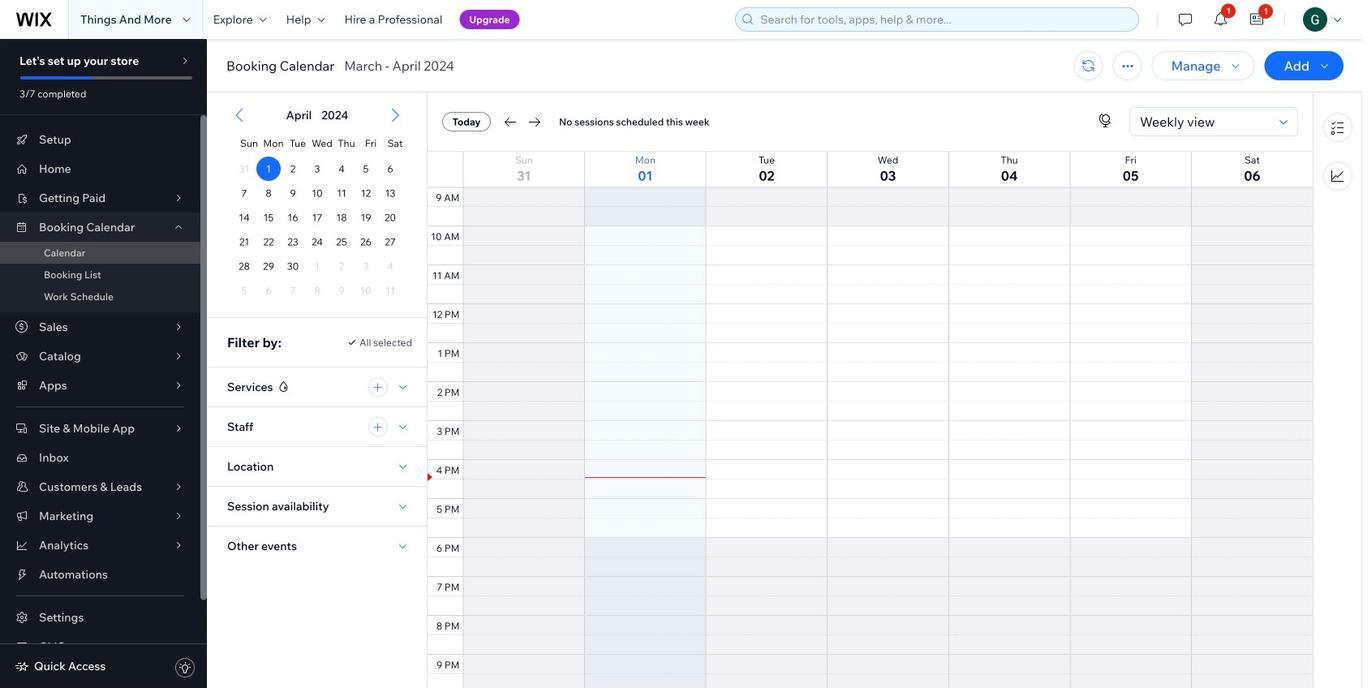 Task type: describe. For each thing, give the bounding box(es) containing it.
Search for tools, apps, help & more... field
[[756, 8, 1134, 31]]

alert inside grid
[[281, 108, 353, 123]]

0 horizontal spatial grid
[[218, 93, 417, 317]]

sidebar element
[[0, 39, 207, 688]]



Task type: vqa. For each thing, say whether or not it's contained in the screenshot.
Link to the bottom
no



Task type: locate. For each thing, give the bounding box(es) containing it.
alert
[[281, 108, 353, 123]]

row
[[237, 127, 407, 157], [428, 152, 1313, 187], [232, 157, 403, 181], [232, 181, 403, 205], [232, 205, 403, 230], [232, 230, 403, 254], [232, 254, 403, 278], [232, 278, 403, 303]]

monday, april 1, 2024 cell
[[256, 157, 281, 181]]

None field
[[1135, 108, 1275, 136]]

menu
[[1314, 103, 1362, 200]]

grid
[[428, 0, 1313, 688], [218, 93, 417, 317]]

row group
[[218, 157, 417, 317]]

1 horizontal spatial grid
[[428, 0, 1313, 688]]



